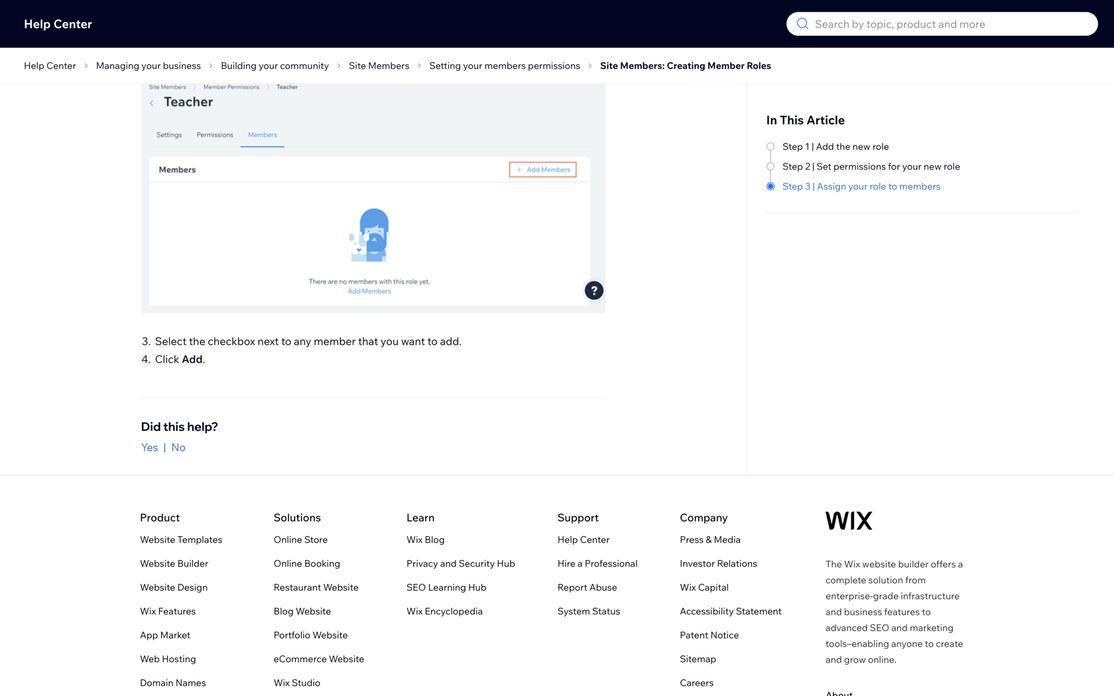 Task type: describe. For each thing, give the bounding box(es) containing it.
app market
[[140, 629, 190, 641]]

anyone
[[892, 638, 923, 650]]

2 vertical spatial help
[[558, 534, 578, 545]]

and down the 'features'
[[892, 622, 908, 634]]

wix capital link
[[680, 580, 729, 596]]

2 vertical spatial center
[[580, 534, 610, 545]]

templates
[[177, 534, 222, 545]]

website down portfolio website 'link'
[[329, 653, 364, 665]]

0 vertical spatial help center link
[[24, 16, 92, 31]]

1 vertical spatial permissions
[[834, 161, 886, 172]]

1 horizontal spatial members
[[368, 60, 410, 71]]

learning
[[428, 582, 466, 593]]

| for add
[[812, 141, 814, 152]]

you
[[381, 335, 399, 348]]

investor
[[680, 558, 715, 569]]

professional
[[585, 558, 638, 569]]

site for site members
[[349, 60, 366, 71]]

this
[[780, 112, 804, 127]]

1 vertical spatial help
[[24, 60, 44, 71]]

relations
[[717, 558, 758, 569]]

sitemap
[[680, 653, 717, 665]]

website design
[[140, 582, 208, 593]]

step 3 | assign your role to members
[[783, 180, 941, 192]]

1 horizontal spatial new
[[924, 161, 942, 172]]

your for managing
[[141, 60, 161, 71]]

| for assign
[[813, 180, 815, 192]]

. inside select the checkbox next to any member that you want to add. click add .
[[203, 353, 205, 366]]

the inside select the checkbox next to any member that you want to add. click add .
[[189, 335, 205, 348]]

patent
[[680, 629, 709, 641]]

portfolio website link
[[274, 627, 348, 643]]

no button
[[171, 439, 186, 455]]

system status link
[[558, 604, 620, 619]]

statement
[[736, 606, 782, 617]]

wix studio link
[[274, 675, 321, 691]]

system status
[[558, 606, 620, 617]]

setting your members permissions link
[[426, 58, 585, 74]]

0 horizontal spatial permissions
[[528, 60, 581, 71]]

to down marketing
[[925, 638, 934, 650]]

website builder link
[[140, 556, 208, 572]]

website templates link
[[140, 532, 222, 548]]

web
[[140, 653, 160, 665]]

creating
[[667, 60, 706, 71]]

any
[[294, 335, 311, 348]]

step 2 | set permissions for your new role
[[783, 161, 961, 172]]

app
[[140, 629, 158, 641]]

1 horizontal spatial the
[[836, 141, 851, 152]]

seo learning hub
[[407, 582, 487, 593]]

accessibility statement
[[680, 606, 782, 617]]

domain names
[[140, 677, 206, 689]]

&
[[706, 534, 712, 545]]

member
[[708, 60, 745, 71]]

your right for
[[903, 161, 922, 172]]

your for setting
[[463, 60, 483, 71]]

store
[[304, 534, 328, 545]]

report abuse link
[[558, 580, 617, 596]]

investor relations link
[[680, 556, 758, 572]]

wix for wix blog
[[407, 534, 423, 545]]

wix logo, homepage image
[[826, 512, 873, 530]]

want
[[401, 335, 425, 348]]

wix studio
[[274, 677, 321, 689]]

website up wix features
[[140, 582, 175, 593]]

wix for wix encyclopedia
[[407, 606, 423, 617]]

roles
[[747, 60, 771, 71]]

marketing
[[910, 622, 954, 634]]

member
[[314, 335, 356, 348]]

restaurant website link
[[274, 580, 359, 596]]

1 click from the top
[[155, 45, 179, 58]]

careers link
[[680, 675, 714, 691]]

wix encyclopedia link
[[407, 604, 483, 619]]

next
[[258, 335, 279, 348]]

site members: creating member roles
[[600, 60, 771, 71]]

website down booking
[[323, 582, 359, 593]]

features
[[884, 606, 920, 618]]

3
[[805, 180, 811, 192]]

Search by topic, product and more field
[[811, 13, 1090, 35]]

assign
[[817, 180, 846, 192]]

support
[[558, 511, 599, 524]]

the wix website builder offers a complete solution from enterprise-grade infrastructure and business features to advanced seo and marketing tools–enabling anyone to create and grow online.
[[826, 558, 964, 666]]

abuse
[[590, 582, 617, 593]]

click inside select the checkbox next to any member that you want to add. click add .
[[155, 353, 179, 366]]

report abuse
[[558, 582, 617, 593]]

and left the grow
[[826, 654, 842, 666]]

0 horizontal spatial seo
[[407, 582, 426, 593]]

step for step 1 | add the new role
[[783, 141, 803, 152]]

hire a professional link
[[558, 556, 638, 572]]

online for online store
[[274, 534, 302, 545]]

business inside the wix website builder offers a complete solution from enterprise-grade infrastructure and business features to advanced seo and marketing tools–enabling anyone to create and grow online.
[[844, 606, 882, 618]]

website
[[863, 558, 896, 570]]

press
[[680, 534, 704, 545]]

1 vertical spatial add
[[816, 141, 834, 152]]

ecommerce
[[274, 653, 327, 665]]

wix encyclopedia
[[407, 606, 483, 617]]

members inside setting your members permissions link
[[485, 60, 526, 71]]

set
[[817, 161, 832, 172]]

0 vertical spatial help center
[[24, 16, 92, 31]]

web hosting link
[[140, 651, 196, 667]]

click + add members .
[[155, 45, 267, 58]]

add.
[[440, 335, 462, 348]]

design
[[177, 582, 208, 593]]

your down step 2 | set permissions for your new role
[[849, 180, 868, 192]]

privacy and security hub link
[[407, 556, 515, 572]]

website inside 'link'
[[313, 629, 348, 641]]

managing
[[96, 60, 139, 71]]

press & media link
[[680, 532, 741, 548]]

managing your business link
[[92, 58, 205, 74]]

add inside select the checkbox next to any member that you want to add. click add .
[[182, 353, 203, 366]]

domain
[[140, 677, 174, 689]]



Task type: vqa. For each thing, say whether or not it's contained in the screenshot.
Site
yes



Task type: locate. For each thing, give the bounding box(es) containing it.
0 vertical spatial blog
[[425, 534, 445, 545]]

0 horizontal spatial new
[[853, 141, 871, 152]]

click
[[155, 45, 179, 58], [155, 353, 179, 366]]

patent notice link
[[680, 627, 739, 643]]

| for set
[[813, 161, 815, 172]]

website down product
[[140, 534, 175, 545]]

the right select
[[189, 335, 205, 348]]

online down solutions
[[274, 534, 302, 545]]

for
[[888, 161, 900, 172]]

2 vertical spatial help center
[[558, 534, 610, 545]]

product
[[140, 511, 180, 524]]

| right the 3
[[813, 180, 815, 192]]

0 vertical spatial step
[[783, 141, 803, 152]]

wix for wix capital
[[680, 582, 696, 593]]

0 vertical spatial click
[[155, 45, 179, 58]]

0 vertical spatial permissions
[[528, 60, 581, 71]]

to left add.
[[428, 335, 438, 348]]

blog down the learn
[[425, 534, 445, 545]]

to down for
[[889, 180, 898, 192]]

1 horizontal spatial members
[[900, 180, 941, 192]]

members:
[[620, 60, 665, 71]]

1 vertical spatial the
[[189, 335, 205, 348]]

in
[[767, 112, 777, 127]]

hub right "security"
[[497, 558, 515, 569]]

building your community
[[221, 60, 329, 71]]

setting
[[429, 60, 461, 71]]

from
[[906, 574, 926, 586]]

0 horizontal spatial business
[[163, 60, 201, 71]]

step
[[783, 141, 803, 152], [783, 161, 803, 172], [783, 180, 803, 192]]

blog website link
[[274, 604, 331, 619]]

0 vertical spatial members
[[214, 45, 262, 58]]

complete
[[826, 574, 867, 586]]

0 vertical spatial new
[[853, 141, 871, 152]]

blog up portfolio
[[274, 606, 294, 617]]

1 vertical spatial blog
[[274, 606, 294, 617]]

3 step from the top
[[783, 180, 803, 192]]

patent notice
[[680, 629, 739, 641]]

builder
[[898, 558, 929, 570]]

that
[[358, 335, 378, 348]]

site for site members: creating member roles
[[600, 60, 618, 71]]

members up building
[[214, 45, 262, 58]]

add right 1
[[816, 141, 834, 152]]

site members
[[349, 60, 410, 71]]

did this help? yes | no
[[141, 419, 218, 454]]

step left 2
[[783, 161, 803, 172]]

1
[[805, 141, 810, 152]]

wix left the studio
[[274, 677, 290, 689]]

wix features link
[[140, 604, 196, 619]]

ecommerce website
[[274, 653, 364, 665]]

1 vertical spatial center
[[46, 60, 76, 71]]

1 vertical spatial help center link
[[20, 58, 80, 74]]

your for building
[[259, 60, 278, 71]]

market
[[160, 629, 190, 641]]

2 vertical spatial role
[[870, 180, 887, 192]]

1 horizontal spatial a
[[958, 558, 963, 570]]

studio
[[292, 677, 321, 689]]

business down enterprise-
[[844, 606, 882, 618]]

wix left encyclopedia
[[407, 606, 423, 617]]

role down step 2 | set permissions for your new role
[[870, 180, 887, 192]]

0 horizontal spatial a
[[578, 558, 583, 569]]

and up the learning
[[440, 558, 457, 569]]

wix down the learn
[[407, 534, 423, 545]]

1 vertical spatial seo
[[870, 622, 890, 634]]

| left the no
[[163, 441, 166, 454]]

0 horizontal spatial .
[[203, 353, 205, 366]]

web hosting
[[140, 653, 196, 665]]

media
[[714, 534, 741, 545]]

| inside did this help? yes | no
[[163, 441, 166, 454]]

select the checkbox next to any member that you want to add. click add .
[[155, 335, 462, 366]]

booking
[[304, 558, 340, 569]]

0 horizontal spatial members
[[214, 45, 262, 58]]

2 vertical spatial help center link
[[558, 532, 610, 548]]

status
[[592, 606, 620, 617]]

your right managing
[[141, 60, 161, 71]]

wix
[[407, 534, 423, 545], [844, 558, 860, 570], [680, 582, 696, 593], [140, 606, 156, 617], [407, 606, 423, 617], [274, 677, 290, 689]]

accessibility statement link
[[680, 604, 782, 619]]

step left 1
[[783, 141, 803, 152]]

1 horizontal spatial site
[[600, 60, 618, 71]]

1 vertical spatial online
[[274, 558, 302, 569]]

add right +
[[191, 45, 212, 58]]

yes button
[[141, 439, 158, 455]]

setting your members permissions
[[429, 60, 581, 71]]

website down restaurant website link
[[296, 606, 331, 617]]

1 horizontal spatial seo
[[870, 622, 890, 634]]

a
[[578, 558, 583, 569], [958, 558, 963, 570]]

members right setting
[[485, 60, 526, 71]]

blog
[[425, 534, 445, 545], [274, 606, 294, 617]]

step for step 3 | assign your role to members
[[783, 180, 803, 192]]

1 online from the top
[[274, 534, 302, 545]]

0 horizontal spatial site
[[349, 60, 366, 71]]

wix for wix studio
[[274, 677, 290, 689]]

1 site from the left
[[349, 60, 366, 71]]

step left the 3
[[783, 180, 803, 192]]

members left setting
[[368, 60, 410, 71]]

1 vertical spatial click
[[155, 353, 179, 366]]

0 vertical spatial add
[[191, 45, 212, 58]]

online for online booking
[[274, 558, 302, 569]]

new right for
[[924, 161, 942, 172]]

system
[[558, 606, 590, 617]]

hub down "security"
[[468, 582, 487, 593]]

1 vertical spatial new
[[924, 161, 942, 172]]

1 horizontal spatial hub
[[497, 558, 515, 569]]

managing your business
[[96, 60, 201, 71]]

wix blog
[[407, 534, 445, 545]]

new up step 2 | set permissions for your new role
[[853, 141, 871, 152]]

and up advanced
[[826, 606, 842, 618]]

help center link
[[24, 16, 92, 31], [20, 58, 80, 74], [558, 532, 610, 548]]

1 vertical spatial members
[[900, 180, 941, 192]]

builder
[[177, 558, 208, 569]]

a right offers
[[958, 558, 963, 570]]

0 vertical spatial members
[[485, 60, 526, 71]]

wix for wix features
[[140, 606, 156, 617]]

to left the any
[[281, 335, 292, 348]]

accessibility
[[680, 606, 734, 617]]

0 vertical spatial help
[[24, 16, 51, 31]]

adding members to your new role. image
[[142, 80, 605, 313]]

1 vertical spatial hub
[[468, 582, 487, 593]]

role right for
[[944, 161, 961, 172]]

solutions
[[274, 511, 321, 524]]

2 click from the top
[[155, 353, 179, 366]]

0 vertical spatial center
[[53, 16, 92, 31]]

1 horizontal spatial business
[[844, 606, 882, 618]]

offers
[[931, 558, 956, 570]]

online up restaurant
[[274, 558, 302, 569]]

| right 2
[[813, 161, 815, 172]]

seo up tools–enabling
[[870, 622, 890, 634]]

2 site from the left
[[600, 60, 618, 71]]

help center
[[24, 16, 92, 31], [24, 60, 76, 71], [558, 534, 610, 545]]

learn
[[407, 511, 435, 524]]

0 vertical spatial seo
[[407, 582, 426, 593]]

1 vertical spatial help center
[[24, 60, 76, 71]]

features
[[158, 606, 196, 617]]

1 vertical spatial step
[[783, 161, 803, 172]]

online.
[[868, 654, 897, 666]]

0 vertical spatial .
[[262, 45, 265, 58]]

0 horizontal spatial the
[[189, 335, 205, 348]]

2 online from the top
[[274, 558, 302, 569]]

press & media
[[680, 534, 741, 545]]

wix up complete
[[844, 558, 860, 570]]

no
[[171, 441, 186, 454]]

hosting
[[162, 653, 196, 665]]

restaurant
[[274, 582, 321, 593]]

did
[[141, 419, 161, 434]]

click left +
[[155, 45, 179, 58]]

this
[[163, 419, 185, 434]]

site left "members:"
[[600, 60, 618, 71]]

2
[[805, 161, 810, 172]]

online store link
[[274, 532, 328, 548]]

company
[[680, 511, 728, 524]]

website up website design at the bottom of page
[[140, 558, 175, 569]]

1 vertical spatial members
[[368, 60, 410, 71]]

your right setting
[[463, 60, 483, 71]]

new
[[853, 141, 871, 152], [924, 161, 942, 172]]

wix left capital
[[680, 582, 696, 593]]

add down select
[[182, 353, 203, 366]]

|
[[812, 141, 814, 152], [813, 161, 815, 172], [813, 180, 815, 192], [163, 441, 166, 454]]

1 horizontal spatial permissions
[[834, 161, 886, 172]]

the down article
[[836, 141, 851, 152]]

1 vertical spatial business
[[844, 606, 882, 618]]

a inside the hire a professional link
[[578, 558, 583, 569]]

0 horizontal spatial blog
[[274, 606, 294, 617]]

blog website
[[274, 606, 331, 617]]

0 vertical spatial hub
[[497, 558, 515, 569]]

a inside the wix website builder offers a complete solution from enterprise-grade infrastructure and business features to advanced seo and marketing tools–enabling anyone to create and grow online.
[[958, 558, 963, 570]]

0 vertical spatial online
[[274, 534, 302, 545]]

ecommerce website link
[[274, 651, 364, 667]]

a right hire on the right bottom of page
[[578, 558, 583, 569]]

2 step from the top
[[783, 161, 803, 172]]

names
[[176, 677, 206, 689]]

2 vertical spatial step
[[783, 180, 803, 192]]

1 horizontal spatial blog
[[425, 534, 445, 545]]

role
[[873, 141, 889, 152], [944, 161, 961, 172], [870, 180, 887, 192]]

site
[[349, 60, 366, 71], [600, 60, 618, 71]]

| right 1
[[812, 141, 814, 152]]

hire
[[558, 558, 576, 569]]

hire a professional
[[558, 558, 638, 569]]

your
[[141, 60, 161, 71], [259, 60, 278, 71], [463, 60, 483, 71], [903, 161, 922, 172], [849, 180, 868, 192]]

the
[[826, 558, 842, 570]]

encyclopedia
[[425, 606, 483, 617]]

wix up app
[[140, 606, 156, 617]]

0 vertical spatial business
[[163, 60, 201, 71]]

0 vertical spatial role
[[873, 141, 889, 152]]

click down select
[[155, 353, 179, 366]]

0 vertical spatial the
[[836, 141, 851, 152]]

2 vertical spatial add
[[182, 353, 203, 366]]

website templates
[[140, 534, 222, 545]]

0 horizontal spatial members
[[485, 60, 526, 71]]

building your community link
[[217, 58, 333, 74]]

grow
[[844, 654, 866, 666]]

wix capital
[[680, 582, 729, 593]]

members down for
[[900, 180, 941, 192]]

0 horizontal spatial hub
[[468, 582, 487, 593]]

article
[[807, 112, 845, 127]]

to down infrastructure
[[922, 606, 931, 618]]

1 step from the top
[[783, 141, 803, 152]]

step for step 2 | set permissions for your new role
[[783, 161, 803, 172]]

1 vertical spatial role
[[944, 161, 961, 172]]

solution
[[869, 574, 903, 586]]

infrastructure
[[901, 590, 960, 602]]

your right building
[[259, 60, 278, 71]]

yes
[[141, 441, 158, 454]]

1 vertical spatial .
[[203, 353, 205, 366]]

seo down privacy
[[407, 582, 426, 593]]

site right community
[[349, 60, 366, 71]]

privacy and security hub
[[407, 558, 515, 569]]

notice
[[711, 629, 739, 641]]

website up ecommerce website
[[313, 629, 348, 641]]

role up step 2 | set permissions for your new role
[[873, 141, 889, 152]]

1 horizontal spatial .
[[262, 45, 265, 58]]

business down +
[[163, 60, 201, 71]]

seo inside the wix website builder offers a complete solution from enterprise-grade infrastructure and business features to advanced seo and marketing tools–enabling anyone to create and grow online.
[[870, 622, 890, 634]]

.
[[262, 45, 265, 58], [203, 353, 205, 366]]

report
[[558, 582, 588, 593]]

wix inside the wix website builder offers a complete solution from enterprise-grade infrastructure and business features to advanced seo and marketing tools–enabling anyone to create and grow online.
[[844, 558, 860, 570]]



